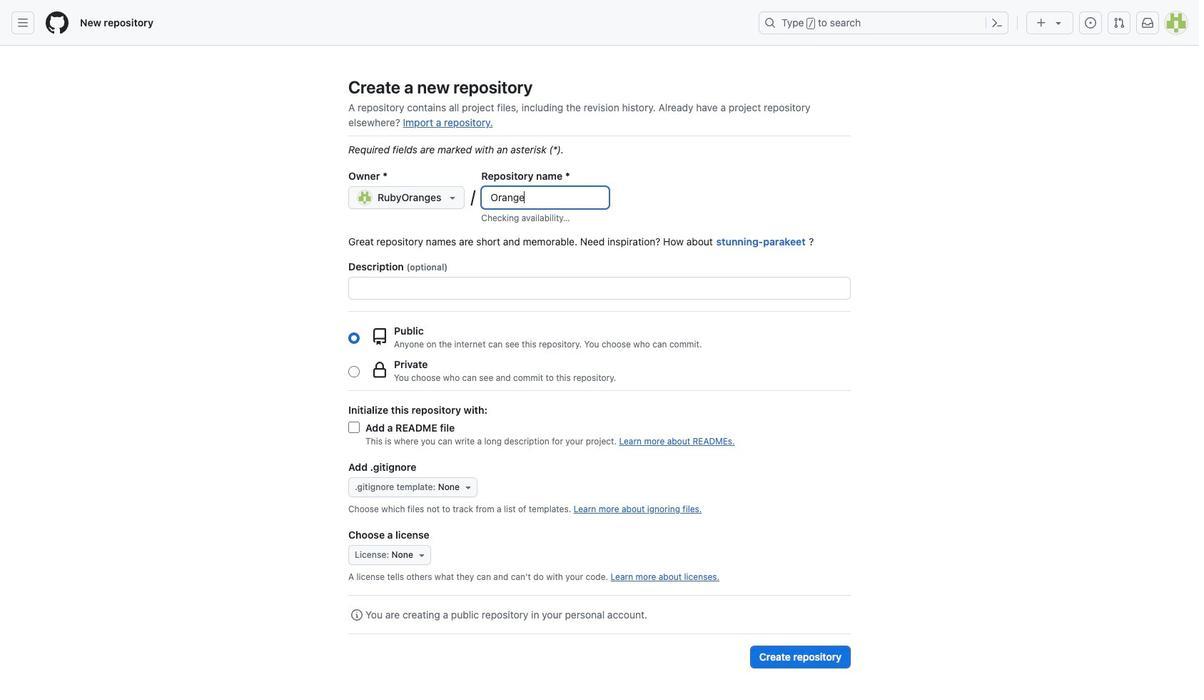 Task type: locate. For each thing, give the bounding box(es) containing it.
repo image
[[371, 328, 388, 345]]

triangle down image
[[1053, 17, 1064, 29], [447, 192, 459, 203], [463, 482, 474, 493], [416, 550, 427, 561]]

None radio
[[348, 366, 360, 377]]

None checkbox
[[348, 422, 360, 433]]

None radio
[[348, 332, 360, 344]]

notifications image
[[1142, 17, 1153, 29]]

None text field
[[482, 187, 609, 208]]

sc 9kayk9 0 image
[[351, 610, 363, 621]]

homepage image
[[46, 11, 69, 34]]



Task type: vqa. For each thing, say whether or not it's contained in the screenshot.
Feature Release Label: Beta element
no



Task type: describe. For each thing, give the bounding box(es) containing it.
Description text field
[[349, 278, 850, 299]]

command palette image
[[991, 17, 1003, 29]]

issue opened image
[[1085, 17, 1096, 29]]

plus image
[[1036, 17, 1047, 29]]

lock image
[[371, 362, 388, 379]]

git pull request image
[[1113, 17, 1125, 29]]



